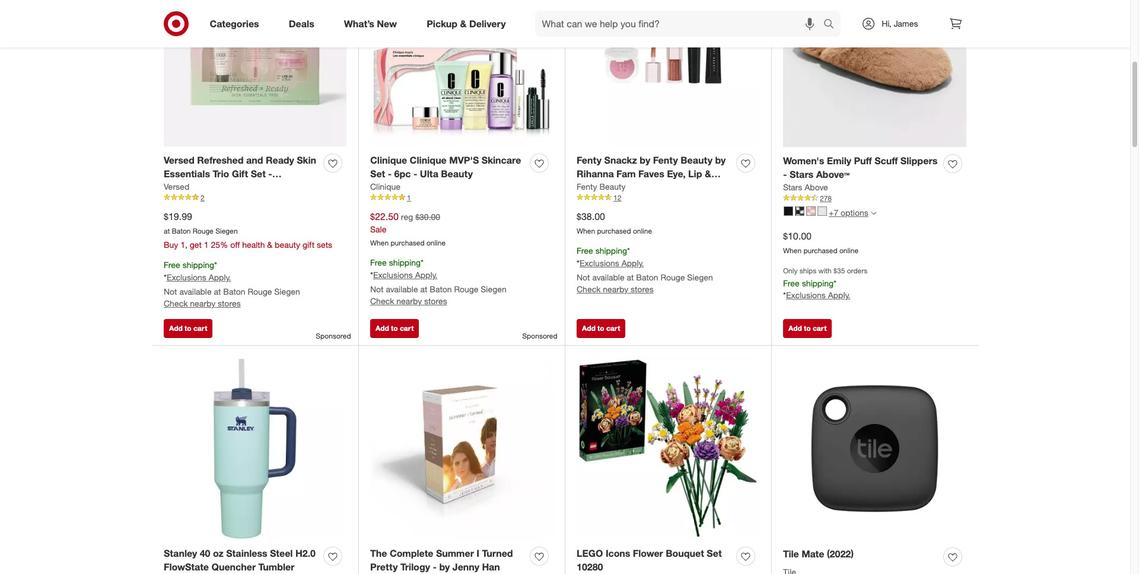 Task type: locate. For each thing, give the bounding box(es) containing it.
1 horizontal spatial ulta
[[577, 195, 595, 207]]

0 vertical spatial versed
[[164, 154, 195, 166]]

check for clinique clinique mvp's skincare set - 6pc - ulta beauty
[[370, 296, 394, 307]]

2 to from the left
[[391, 324, 398, 333]]

women's emily puff scuff slippers - stars above™
[[784, 155, 938, 180]]

fenty beauty link
[[577, 181, 626, 193]]

1 cart from the left
[[194, 324, 207, 333]]

fenty snackz by fenty beauty by rihanna fam faves eye, lip & highlighter set - 3.542oz/3pc - ulta beauty
[[577, 154, 726, 207]]

2 horizontal spatial by
[[716, 154, 726, 166]]

when down sale
[[370, 238, 389, 247]]

fenty snackz by fenty beauty by rihanna fam faves eye, lip & highlighter set - 3.542oz/3pc - ulta beauty link
[[577, 154, 732, 207]]

women's emily puff scuff slippers - stars above™ image
[[784, 0, 967, 148], [784, 0, 967, 148]]

when down $38.00 on the top of the page
[[577, 227, 596, 235]]

add to cart button for ulta
[[370, 319, 419, 338]]

online up "orders"
[[840, 246, 859, 255]]

clinique for clinique clinique mvp's skincare set - 6pc - ulta beauty
[[370, 154, 407, 166]]

1 horizontal spatial sponsored
[[523, 332, 558, 341]]

1.3oz/3pc
[[164, 181, 208, 193]]

set inside fenty snackz by fenty beauty by rihanna fam faves eye, lip & highlighter set - 3.542oz/3pc - ulta beauty
[[629, 181, 644, 193]]

set right "bouquet"
[[707, 548, 722, 560]]

0 horizontal spatial by
[[440, 561, 450, 573]]

versed up 'essentials'
[[164, 154, 195, 166]]

2 horizontal spatial free shipping * * exclusions apply. not available at baton rouge siegen check nearby stores
[[577, 246, 714, 295]]

0 horizontal spatial available
[[180, 287, 212, 297]]

exclusions apply. button
[[580, 258, 644, 270], [373, 270, 438, 282], [167, 272, 231, 284], [787, 290, 851, 302]]

pickup & delivery
[[427, 18, 506, 29]]

3 cart from the left
[[607, 324, 621, 333]]

stanley
[[164, 548, 197, 560]]

lego icons flower bouquet set 10280
[[577, 548, 722, 573]]

1 add from the left
[[169, 324, 183, 333]]

versed inside versed refreshed and ready skin essentials trio gift set - 1.3oz/3pc
[[164, 154, 195, 166]]

add to cart button for set
[[164, 319, 213, 338]]

2 horizontal spatial purchased
[[804, 246, 838, 255]]

add to cart button
[[164, 319, 213, 338], [370, 319, 419, 338], [577, 319, 626, 338], [784, 319, 833, 338]]

apply. down $38.00 when purchased online
[[622, 258, 644, 269]]

0 horizontal spatial online
[[427, 238, 446, 247]]

1 vertical spatial 1
[[204, 240, 209, 250]]

ulta inside fenty snackz by fenty beauty by rihanna fam faves eye, lip & highlighter set - 3.542oz/3pc - ulta beauty
[[577, 195, 595, 207]]

1 horizontal spatial free shipping * * exclusions apply. not available at baton rouge siegen check nearby stores
[[370, 258, 507, 307]]

beauty
[[275, 240, 300, 250]]

2 add to cart button from the left
[[370, 319, 419, 338]]

purchased for $38.00
[[598, 227, 631, 235]]

stanley 40 oz stainless steel h2.0 flowstate quencher tumbler image
[[164, 358, 347, 540], [164, 358, 347, 540]]

not
[[577, 273, 590, 283], [370, 285, 384, 295], [164, 287, 177, 297]]

mvp's
[[450, 154, 479, 166]]

2 vertical spatial &
[[267, 240, 273, 250]]

stores for versed refreshed and ready skin essentials trio gift set - 1.3oz/3pc
[[218, 299, 241, 309]]

siegen for clinique clinique mvp's skincare set - 6pc - ulta beauty's check nearby stores button
[[481, 285, 507, 295]]

purchased up with
[[804, 246, 838, 255]]

- right the trilogy
[[433, 561, 437, 573]]

check
[[577, 285, 601, 295], [370, 296, 394, 307], [164, 299, 188, 309]]

clinique for clinique link
[[370, 181, 401, 192]]

black check image
[[796, 207, 805, 216]]

scuff
[[875, 155, 898, 167]]

rouge
[[193, 227, 214, 235], [661, 273, 685, 283], [454, 285, 479, 295], [248, 287, 272, 297]]

to
[[185, 324, 192, 333], [391, 324, 398, 333], [598, 324, 605, 333], [805, 324, 811, 333]]

$10.00 when purchased online
[[784, 230, 859, 255]]

- right 6pc
[[414, 168, 418, 180]]

purchased inside $38.00 when purchased online
[[598, 227, 631, 235]]

new
[[377, 18, 397, 29]]

fenty
[[577, 154, 602, 166], [654, 154, 679, 166], [577, 181, 598, 192]]

1 versed from the top
[[164, 154, 195, 166]]

shipping down $38.00 when purchased online
[[596, 246, 628, 256]]

1 horizontal spatial nearby
[[397, 296, 422, 307]]

2 horizontal spatial when
[[784, 246, 802, 255]]

fenty up rihanna
[[577, 154, 602, 166]]

check nearby stores button
[[577, 284, 654, 296], [370, 296, 447, 308], [164, 298, 241, 310]]

+7
[[829, 208, 839, 218]]

2 add from the left
[[376, 324, 389, 333]]

- down ready at the left top of page
[[269, 168, 272, 180]]

baton
[[172, 227, 191, 235], [637, 273, 659, 283], [430, 285, 452, 295], [223, 287, 246, 297]]

siegen inside $19.99 at baton rouge siegen buy 1, get 1 25% off health & beauty gift sets
[[216, 227, 238, 235]]

0 vertical spatial ulta
[[420, 168, 439, 180]]

3 to from the left
[[598, 324, 605, 333]]

3 add to cart from the left
[[582, 324, 621, 333]]

ulta up $38.00 on the top of the page
[[577, 195, 595, 207]]

+7 options
[[829, 208, 869, 218]]

$38.00
[[577, 211, 606, 223]]

when inside $10.00 when purchased online
[[784, 246, 802, 255]]

online down $30.00
[[427, 238, 446, 247]]

james
[[894, 18, 919, 28]]

stores for clinique clinique mvp's skincare set - 6pc - ulta beauty
[[425, 296, 447, 307]]

fenty snackz by fenty beauty by rihanna fam faves eye, lip & highlighter set - 3.542oz/3pc - ulta beauty image
[[577, 0, 760, 147], [577, 0, 760, 147]]

* down the only at the right of page
[[784, 291, 787, 301]]

and
[[246, 154, 263, 166]]

0 horizontal spatial &
[[267, 240, 273, 250]]

hi,
[[882, 18, 892, 28]]

free down the only at the right of page
[[784, 278, 800, 288]]

online inside $38.00 when purchased online
[[633, 227, 653, 235]]

1 horizontal spatial stores
[[425, 296, 447, 307]]

sponsored for versed refreshed and ready skin essentials trio gift set - 1.3oz/3pc
[[316, 332, 351, 341]]

1 right get
[[204, 240, 209, 250]]

exclusions down 1,
[[167, 273, 207, 283]]

0 horizontal spatial when
[[370, 238, 389, 247]]

puff
[[855, 155, 873, 167]]

1
[[407, 193, 411, 202], [204, 240, 209, 250]]

2 horizontal spatial online
[[840, 246, 859, 255]]

0 horizontal spatial check nearby stores button
[[164, 298, 241, 310]]

ulta right 6pc
[[420, 168, 439, 180]]

apply. down $35
[[829, 291, 851, 301]]

What can we help you find? suggestions appear below search field
[[535, 11, 827, 37]]

0 horizontal spatial check
[[164, 299, 188, 309]]

the complete summer i turned pretty trilogy - by jenny han image
[[370, 358, 553, 540]]

cart for set
[[194, 324, 207, 333]]

1 add to cart button from the left
[[164, 319, 213, 338]]

sponsored
[[316, 332, 351, 341], [523, 332, 558, 341]]

stars inside women's emily puff scuff slippers - stars above™
[[790, 169, 814, 180]]

apply. down 25% in the left of the page
[[209, 273, 231, 283]]

shipping down $22.50 reg $30.00 sale when purchased online
[[389, 258, 421, 268]]

0 horizontal spatial 1
[[204, 240, 209, 250]]

online inside $10.00 when purchased online
[[840, 246, 859, 255]]

when
[[577, 227, 596, 235], [370, 238, 389, 247], [784, 246, 802, 255]]

all colors + 7 more colors element
[[871, 209, 877, 217]]

free down sale
[[370, 258, 387, 268]]

sponsored for clinique clinique mvp's skincare set - 6pc - ulta beauty
[[523, 332, 558, 341]]

- inside the complete summer i turned pretty trilogy - by jenny han
[[433, 561, 437, 573]]

with
[[819, 267, 832, 276]]

online for $10.00
[[840, 246, 859, 255]]

at for versed refreshed and ready skin essentials trio gift set - 1.3oz/3pc's check nearby stores button
[[214, 287, 221, 297]]

off
[[231, 240, 240, 250]]

to for faves
[[598, 324, 605, 333]]

1 up reg at the top of page
[[407, 193, 411, 202]]

2 link
[[164, 193, 347, 203]]

hi, james
[[882, 18, 919, 28]]

i
[[477, 548, 480, 560]]

2 sponsored from the left
[[523, 332, 558, 341]]

the
[[370, 548, 387, 560]]

1 horizontal spatial 1
[[407, 193, 411, 202]]

apply. for exclusions apply. button associated with versed refreshed and ready skin essentials trio gift set - 1.3oz/3pc's check nearby stores button
[[209, 273, 231, 283]]

shipping down with
[[802, 278, 834, 288]]

3 add from the left
[[582, 324, 596, 333]]

purchased inside $10.00 when purchased online
[[804, 246, 838, 255]]

0 vertical spatial 1
[[407, 193, 411, 202]]

1 horizontal spatial online
[[633, 227, 653, 235]]

set down fam
[[629, 181, 644, 193]]

clinique clinique mvp's skincare set - 6pc - ulta beauty image
[[370, 0, 553, 147], [370, 0, 553, 147]]

versed link
[[164, 181, 190, 193]]

free shipping * * exclusions apply. not available at baton rouge siegen check nearby stores for versed refreshed and ready skin essentials trio gift set - 1.3oz/3pc
[[164, 260, 300, 309]]

1 vertical spatial &
[[705, 168, 712, 180]]

2 horizontal spatial &
[[705, 168, 712, 180]]

1 horizontal spatial purchased
[[598, 227, 631, 235]]

1 sponsored from the left
[[316, 332, 351, 341]]

1 vertical spatial ulta
[[577, 195, 595, 207]]

gift
[[232, 168, 248, 180]]

exclusions
[[580, 258, 620, 269], [373, 270, 413, 280], [167, 273, 207, 283], [787, 291, 826, 301]]

2 add to cart from the left
[[376, 324, 414, 333]]

4 cart from the left
[[813, 324, 827, 333]]

stanley 40 oz stainless steel h2.0 flowstate quencher tumbler
[[164, 548, 316, 573]]

1 horizontal spatial check
[[370, 296, 394, 307]]

when down $10.00
[[784, 246, 802, 255]]

1 horizontal spatial when
[[577, 227, 596, 235]]

& right lip
[[705, 168, 712, 180]]

1 to from the left
[[185, 324, 192, 333]]

available for versed refreshed and ready skin essentials trio gift set - 1.3oz/3pc
[[180, 287, 212, 297]]

shipping
[[596, 246, 628, 256], [389, 258, 421, 268], [183, 260, 214, 270], [802, 278, 834, 288]]

- down women's
[[784, 169, 788, 180]]

free inside only ships with $35 orders free shipping * * exclusions apply.
[[784, 278, 800, 288]]

exclusions apply. button down $38.00 when purchased online
[[580, 258, 644, 270]]

set inside versed refreshed and ready skin essentials trio gift set - 1.3oz/3pc
[[251, 168, 266, 180]]

& inside fenty snackz by fenty beauty by rihanna fam faves eye, lip & highlighter set - 3.542oz/3pc - ulta beauty
[[705, 168, 712, 180]]

$10.00
[[784, 230, 812, 242]]

the complete summer i turned pretty trilogy - by jenny han
[[370, 548, 513, 573]]

apply. down $22.50 reg $30.00 sale when purchased online
[[415, 270, 438, 280]]

6pc
[[395, 168, 411, 180]]

slippers
[[901, 155, 938, 167]]

versed for versed
[[164, 181, 190, 192]]

purchased
[[598, 227, 631, 235], [391, 238, 425, 247], [804, 246, 838, 255]]

at for the right check nearby stores button
[[627, 273, 634, 283]]

0 horizontal spatial sponsored
[[316, 332, 351, 341]]

tile mate (2022) image
[[784, 358, 967, 541], [784, 358, 967, 541]]

add to cart for ulta
[[376, 324, 414, 333]]

- inside versed refreshed and ready skin essentials trio gift set - 1.3oz/3pc
[[269, 168, 272, 180]]

set down and
[[251, 168, 266, 180]]

add for set
[[169, 324, 183, 333]]

exclusions apply. button down $22.50 reg $30.00 sale when purchased online
[[373, 270, 438, 282]]

0 horizontal spatial not
[[164, 287, 177, 297]]

1 vertical spatial versed
[[164, 181, 190, 192]]

& right health
[[267, 240, 273, 250]]

mate
[[802, 548, 825, 560]]

delivery
[[470, 18, 506, 29]]

ships
[[800, 267, 817, 276]]

versed
[[164, 154, 195, 166], [164, 181, 190, 192]]

orders
[[848, 267, 868, 276]]

0 horizontal spatial purchased
[[391, 238, 425, 247]]

2 horizontal spatial check
[[577, 285, 601, 295]]

clinique
[[370, 154, 407, 166], [410, 154, 447, 166], [370, 181, 401, 192]]

0 horizontal spatial stores
[[218, 299, 241, 309]]

0 vertical spatial stars
[[790, 169, 814, 180]]

when inside $38.00 when purchased online
[[577, 227, 596, 235]]

add to cart for faves
[[582, 324, 621, 333]]

clinique link
[[370, 181, 401, 193]]

exclusions apply. button down get
[[167, 272, 231, 284]]

$35
[[834, 267, 846, 276]]

refreshed
[[197, 154, 244, 166]]

40
[[200, 548, 210, 560]]

reg
[[401, 212, 413, 222]]

fenty inside 'link'
[[577, 181, 598, 192]]

online
[[633, 227, 653, 235], [427, 238, 446, 247], [840, 246, 859, 255]]

1 add to cart from the left
[[169, 324, 207, 333]]

* down buy at top
[[164, 273, 167, 283]]

purchased down $38.00 on the top of the page
[[598, 227, 631, 235]]

beauty down mvp's
[[441, 168, 473, 180]]

3 add to cart button from the left
[[577, 319, 626, 338]]

exclusions apply. button down with
[[787, 290, 851, 302]]

set up clinique link
[[370, 168, 385, 180]]

- down faves
[[647, 181, 651, 193]]

online down the 12 link
[[633, 227, 653, 235]]

stars up stars above
[[790, 169, 814, 180]]

4 add to cart from the left
[[789, 324, 827, 333]]

0 vertical spatial &
[[460, 18, 467, 29]]

by inside the complete summer i turned pretty trilogy - by jenny han
[[440, 561, 450, 573]]

versed refreshed and ready skin essentials trio gift set - 1.3oz/3pc image
[[164, 0, 347, 147], [164, 0, 347, 147]]

above™
[[817, 169, 850, 180]]

exclusions down sale
[[373, 270, 413, 280]]

siegen
[[216, 227, 238, 235], [688, 273, 714, 283], [481, 285, 507, 295], [274, 287, 300, 297]]

2 horizontal spatial not
[[577, 273, 590, 283]]

& right pickup on the left top
[[460, 18, 467, 29]]

at inside $19.99 at baton rouge siegen buy 1, get 1 25% off health & beauty gift sets
[[164, 227, 170, 235]]

check nearby stores button for versed refreshed and ready skin essentials trio gift set - 1.3oz/3pc
[[164, 298, 241, 310]]

quencher
[[212, 561, 256, 573]]

apply. for the right check nearby stores button's exclusions apply. button
[[622, 258, 644, 269]]

by
[[640, 154, 651, 166], [716, 154, 726, 166], [440, 561, 450, 573]]

2 cart from the left
[[400, 324, 414, 333]]

&
[[460, 18, 467, 29], [705, 168, 712, 180], [267, 240, 273, 250]]

deals link
[[279, 11, 329, 37]]

at
[[164, 227, 170, 235], [627, 273, 634, 283], [421, 285, 428, 295], [214, 287, 221, 297]]

purchased down reg at the top of page
[[391, 238, 425, 247]]

0 horizontal spatial free shipping * * exclusions apply. not available at baton rouge siegen check nearby stores
[[164, 260, 300, 309]]

cart
[[194, 324, 207, 333], [400, 324, 414, 333], [607, 324, 621, 333], [813, 324, 827, 333]]

check for versed refreshed and ready skin essentials trio gift set - 1.3oz/3pc
[[164, 299, 188, 309]]

lego icons flower bouquet set 10280 image
[[577, 358, 760, 540], [577, 358, 760, 540]]

beauty up 12
[[600, 181, 626, 192]]

fenty down rihanna
[[577, 181, 598, 192]]

1 horizontal spatial by
[[640, 154, 651, 166]]

to for ulta
[[391, 324, 398, 333]]

categories link
[[200, 11, 274, 37]]

lego icons flower bouquet set 10280 link
[[577, 547, 732, 574]]

1 horizontal spatial available
[[386, 285, 418, 295]]

4 to from the left
[[805, 324, 811, 333]]

0 horizontal spatial nearby
[[190, 299, 216, 309]]

nearby for clinique clinique mvp's skincare set - 6pc - ulta beauty
[[397, 296, 422, 307]]

1 horizontal spatial not
[[370, 285, 384, 295]]

stars left above on the right of page
[[784, 182, 803, 192]]

exclusions down ships
[[787, 291, 826, 301]]

beauty
[[681, 154, 713, 166], [441, 168, 473, 180], [600, 181, 626, 192], [598, 195, 630, 207]]

stores
[[631, 285, 654, 295], [425, 296, 447, 307], [218, 299, 241, 309]]

0 horizontal spatial ulta
[[420, 168, 439, 180]]

fam
[[617, 168, 636, 180]]

free
[[577, 246, 594, 256], [370, 258, 387, 268], [164, 260, 180, 270], [784, 278, 800, 288]]

1 horizontal spatial check nearby stores button
[[370, 296, 447, 308]]

beauty up lip
[[681, 154, 713, 166]]

2 versed from the top
[[164, 181, 190, 192]]

versed down 'essentials'
[[164, 181, 190, 192]]

not for clinique clinique mvp's skincare set - 6pc - ulta beauty
[[370, 285, 384, 295]]



Task type: vqa. For each thing, say whether or not it's contained in the screenshot.
the left Ulta
yes



Task type: describe. For each thing, give the bounding box(es) containing it.
2 horizontal spatial available
[[593, 273, 625, 283]]

sets
[[317, 240, 333, 250]]

beauty inside fenty beauty 'link'
[[600, 181, 626, 192]]

shipping inside only ships with $35 orders free shipping * * exclusions apply.
[[802, 278, 834, 288]]

pickup & delivery link
[[417, 11, 521, 37]]

278
[[820, 194, 832, 203]]

2 horizontal spatial stores
[[631, 285, 654, 295]]

jenny
[[453, 561, 480, 573]]

* down $22.50 reg $30.00 sale when purchased online
[[421, 258, 424, 268]]

purchased for $10.00
[[804, 246, 838, 255]]

emily
[[828, 155, 852, 167]]

- inside women's emily puff scuff slippers - stars above™
[[784, 169, 788, 180]]

available for clinique clinique mvp's skincare set - 6pc - ulta beauty
[[386, 285, 418, 295]]

options
[[841, 208, 869, 218]]

$22.50 reg $30.00 sale when purchased online
[[370, 211, 446, 247]]

women's
[[784, 155, 825, 167]]

$19.99
[[164, 211, 192, 223]]

set inside lego icons flower bouquet set 10280
[[707, 548, 722, 560]]

all colors + 7 more colors image
[[871, 211, 877, 216]]

apply. inside only ships with $35 orders free shipping * * exclusions apply.
[[829, 291, 851, 301]]

* down $38.00 when purchased online
[[628, 246, 631, 256]]

exclusions apply. button for versed refreshed and ready skin essentials trio gift set - 1.3oz/3pc's check nearby stores button
[[167, 272, 231, 284]]

versed for versed refreshed and ready skin essentials trio gift set - 1.3oz/3pc
[[164, 154, 195, 166]]

what's new link
[[334, 11, 412, 37]]

stars above
[[784, 182, 829, 192]]

skin
[[297, 154, 316, 166]]

2 horizontal spatial check nearby stores button
[[577, 284, 654, 296]]

free down buy at top
[[164, 260, 180, 270]]

exclusions apply. button for clinique clinique mvp's skincare set - 6pc - ulta beauty's check nearby stores button
[[373, 270, 438, 282]]

* down $38.00 on the top of the page
[[577, 258, 580, 269]]

get
[[190, 240, 202, 250]]

turned
[[482, 548, 513, 560]]

278 link
[[784, 193, 967, 204]]

1 vertical spatial stars
[[784, 182, 803, 192]]

apply. for clinique clinique mvp's skincare set - 6pc - ulta beauty's check nearby stores button exclusions apply. button
[[415, 270, 438, 280]]

gift
[[303, 240, 315, 250]]

when for $38.00
[[577, 227, 596, 235]]

add to cart for set
[[169, 324, 207, 333]]

above
[[805, 182, 829, 192]]

ulta inside clinique clinique mvp's skincare set - 6pc - ulta beauty
[[420, 168, 439, 180]]

4 add to cart button from the left
[[784, 319, 833, 338]]

beauty inside clinique clinique mvp's skincare set - 6pc - ulta beauty
[[441, 168, 473, 180]]

free down $38.00 on the top of the page
[[577, 246, 594, 256]]

12 link
[[577, 193, 760, 203]]

women's emily puff scuff slippers - stars above™ link
[[784, 154, 939, 181]]

siegen for the right check nearby stores button
[[688, 273, 714, 283]]

1,
[[181, 240, 188, 250]]

stainless
[[226, 548, 268, 560]]

skincare
[[482, 154, 522, 166]]

- right 3.542oz/3pc
[[711, 181, 714, 193]]

not for versed refreshed and ready skin essentials trio gift set - 1.3oz/3pc
[[164, 287, 177, 297]]

exclusions down $38.00 when purchased online
[[580, 258, 620, 269]]

shipping down get
[[183, 260, 214, 270]]

when inside $22.50 reg $30.00 sale when purchased online
[[370, 238, 389, 247]]

1 horizontal spatial &
[[460, 18, 467, 29]]

rouge inside $19.99 at baton rouge siegen buy 1, get 1 25% off health & beauty gift sets
[[193, 227, 214, 235]]

versed refreshed and ready skin essentials trio gift set - 1.3oz/3pc link
[[164, 154, 319, 193]]

* down $35
[[834, 278, 837, 288]]

search
[[819, 19, 847, 31]]

$38.00 when purchased online
[[577, 211, 653, 235]]

categories
[[210, 18, 259, 29]]

oz
[[213, 548, 224, 560]]

ready
[[266, 154, 294, 166]]

when for $10.00
[[784, 246, 802, 255]]

pretty
[[370, 561, 398, 573]]

sale
[[370, 224, 387, 234]]

fenty beauty
[[577, 181, 626, 192]]

highlighter
[[577, 181, 627, 193]]

nearby for versed refreshed and ready skin essentials trio gift set - 1.3oz/3pc
[[190, 299, 216, 309]]

black image
[[784, 207, 794, 216]]

flower
[[633, 548, 664, 560]]

lego
[[577, 548, 603, 560]]

tile
[[784, 548, 800, 560]]

essentials
[[164, 168, 210, 180]]

beauty down highlighter
[[598, 195, 630, 207]]

fenty up the eye,
[[654, 154, 679, 166]]

trilogy
[[401, 561, 430, 573]]

only
[[784, 267, 798, 276]]

buy
[[164, 240, 178, 250]]

cart for ulta
[[400, 324, 414, 333]]

stars above link
[[784, 181, 829, 193]]

rihanna
[[577, 168, 614, 180]]

$30.00
[[416, 212, 441, 222]]

25%
[[211, 240, 228, 250]]

to for set
[[185, 324, 192, 333]]

set inside clinique clinique mvp's skincare set - 6pc - ulta beauty
[[370, 168, 385, 180]]

check nearby stores button for clinique clinique mvp's skincare set - 6pc - ulta beauty
[[370, 296, 447, 308]]

add to cart button for faves
[[577, 319, 626, 338]]

lip
[[689, 168, 703, 180]]

purchased inside $22.50 reg $30.00 sale when purchased online
[[391, 238, 425, 247]]

stanley 40 oz stainless steel h2.0 flowstate quencher tumbler link
[[164, 547, 319, 574]]

versed refreshed and ready skin essentials trio gift set - 1.3oz/3pc
[[164, 154, 316, 193]]

cart for faves
[[607, 324, 621, 333]]

online inside $22.50 reg $30.00 sale when purchased online
[[427, 238, 446, 247]]

* down sale
[[370, 270, 373, 280]]

(2022)
[[828, 548, 854, 560]]

faves
[[639, 168, 665, 180]]

exclusions inside only ships with $35 orders free shipping * * exclusions apply.
[[787, 291, 826, 301]]

$22.50
[[370, 211, 399, 223]]

tile mate (2022) link
[[784, 548, 854, 561]]

summer
[[436, 548, 474, 560]]

only ships with $35 orders free shipping * * exclusions apply.
[[784, 267, 868, 301]]

blush checker image
[[807, 207, 816, 216]]

exclusions apply. button for the right check nearby stores button
[[580, 258, 644, 270]]

add for faves
[[582, 324, 596, 333]]

clinique clinique mvp's skincare set - 6pc - ulta beauty link
[[370, 154, 525, 181]]

clinique clinique mvp's skincare set - 6pc - ulta beauty
[[370, 154, 522, 180]]

trio
[[213, 168, 229, 180]]

icons
[[606, 548, 631, 560]]

fenty for fenty snackz by fenty beauty by rihanna fam faves eye, lip & highlighter set - 3.542oz/3pc - ulta beauty
[[577, 154, 602, 166]]

2 horizontal spatial nearby
[[603, 285, 629, 295]]

flowstate
[[164, 561, 209, 573]]

siegen for versed refreshed and ready skin essentials trio gift set - 1.3oz/3pc's check nearby stores button
[[274, 287, 300, 297]]

* down 25% in the left of the page
[[214, 260, 217, 270]]

han
[[482, 561, 500, 573]]

tumbler
[[259, 561, 295, 573]]

online for $38.00
[[633, 227, 653, 235]]

at for clinique clinique mvp's skincare set - 6pc - ulta beauty's check nearby stores button
[[421, 285, 428, 295]]

what's new
[[344, 18, 397, 29]]

- left 6pc
[[388, 168, 392, 180]]

add for ulta
[[376, 324, 389, 333]]

& inside $19.99 at baton rouge siegen buy 1, get 1 25% off health & beauty gift sets
[[267, 240, 273, 250]]

free shipping * * exclusions apply. not available at baton rouge siegen check nearby stores for clinique clinique mvp's skincare set - 6pc - ulta beauty
[[370, 258, 507, 307]]

2
[[201, 193, 205, 202]]

cream image
[[818, 207, 828, 216]]

eye,
[[667, 168, 686, 180]]

1 link
[[370, 193, 553, 203]]

4 add from the left
[[789, 324, 803, 333]]

fenty for fenty beauty
[[577, 181, 598, 192]]

h2.0
[[296, 548, 316, 560]]

+7 options button
[[779, 204, 882, 223]]

baton inside $19.99 at baton rouge siegen buy 1, get 1 25% off health & beauty gift sets
[[172, 227, 191, 235]]

1 inside $19.99 at baton rouge siegen buy 1, get 1 25% off health & beauty gift sets
[[204, 240, 209, 250]]



